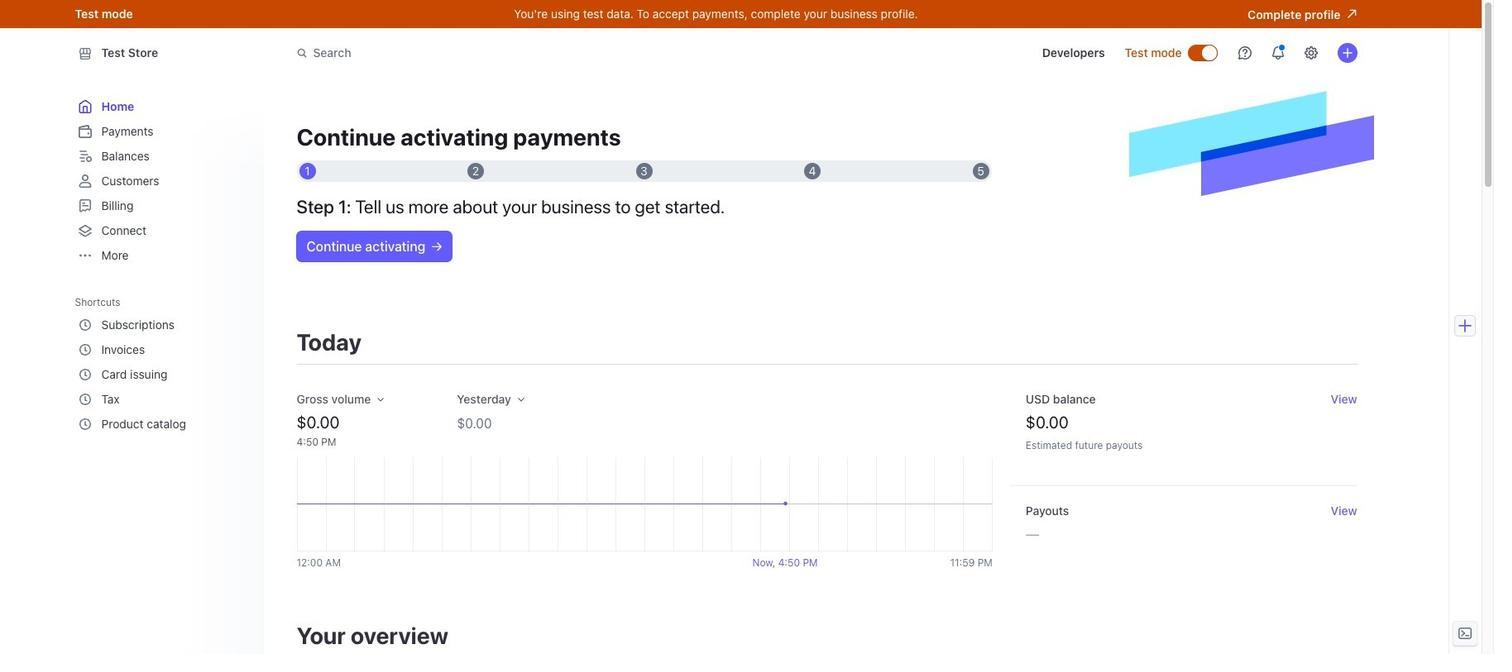 Task type: locate. For each thing, give the bounding box(es) containing it.
None search field
[[287, 38, 753, 68]]

core navigation links element
[[75, 94, 247, 268]]

notifications image
[[1271, 46, 1285, 60]]

manage shortcuts image
[[234, 297, 244, 307]]

settings image
[[1304, 46, 1318, 60]]

svg image
[[432, 242, 442, 252]]

figure
[[297, 458, 993, 552], [297, 458, 993, 552]]

shortcuts element
[[75, 290, 250, 437], [75, 313, 247, 437]]

Test mode checkbox
[[1189, 46, 1217, 60]]

help image
[[1238, 46, 1252, 60]]



Task type: describe. For each thing, give the bounding box(es) containing it.
1 shortcuts element from the top
[[75, 290, 250, 437]]

Search text field
[[287, 38, 753, 68]]

2 shortcuts element from the top
[[75, 313, 247, 437]]



Task type: vqa. For each thing, say whether or not it's contained in the screenshot.
Notifications Icon
yes



